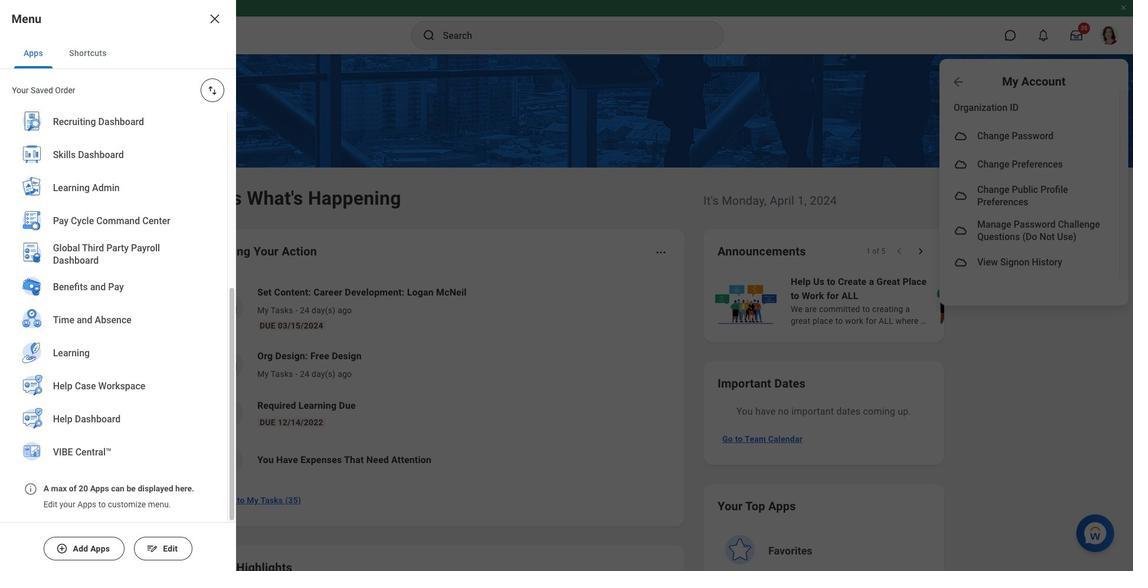 Task type: locate. For each thing, give the bounding box(es) containing it.
2 inbox image from the top
[[220, 356, 238, 374]]

tab list
[[0, 38, 236, 69]]

0 vertical spatial inbox image
[[220, 299, 238, 317]]

1 menu item from the top
[[940, 122, 1120, 151]]

5 avatar image from the top
[[954, 256, 969, 270]]

banner
[[0, 0, 1134, 306]]

x image
[[208, 12, 222, 26]]

4 avatar image from the top
[[954, 224, 969, 238]]

sort image
[[207, 84, 219, 96]]

status
[[867, 247, 886, 256]]

chevron left small image
[[894, 246, 906, 257]]

1 avatar image from the top
[[954, 129, 969, 144]]

avatar image for first menu item
[[954, 129, 969, 144]]

notifications large image
[[1038, 30, 1050, 41]]

list
[[0, 0, 227, 479], [713, 274, 1134, 328], [203, 276, 671, 484]]

list inside global navigation dialog
[[0, 0, 227, 479]]

3 menu item from the top
[[940, 179, 1120, 214]]

1 vertical spatial inbox image
[[220, 356, 238, 374]]

2 menu item from the top
[[940, 151, 1120, 179]]

inbox image
[[220, 299, 238, 317], [220, 356, 238, 374]]

1 inbox image from the top
[[220, 299, 238, 317]]

avatar image for 3rd menu item from the top of the page
[[954, 189, 969, 203]]

inbox large image
[[1071, 30, 1083, 41]]

menu item
[[940, 122, 1120, 151], [940, 151, 1120, 179], [940, 179, 1120, 214], [940, 214, 1120, 248], [940, 248, 1120, 277]]

3 avatar image from the top
[[954, 189, 969, 203]]

menu
[[940, 90, 1129, 280]]

main content
[[0, 54, 1134, 572]]

book open image
[[220, 405, 238, 422]]

avatar image for 2nd menu item
[[954, 158, 969, 172]]

back image
[[952, 75, 966, 89]]

2 avatar image from the top
[[954, 158, 969, 172]]

avatar image
[[954, 129, 969, 144], [954, 158, 969, 172], [954, 189, 969, 203], [954, 224, 969, 238], [954, 256, 969, 270]]



Task type: vqa. For each thing, say whether or not it's contained in the screenshot.
5th clipboard icon
no



Task type: describe. For each thing, give the bounding box(es) containing it.
avatar image for 2nd menu item from the bottom
[[954, 224, 969, 238]]

global navigation dialog
[[0, 0, 236, 572]]

dashboard expenses image
[[220, 452, 238, 470]]

search image
[[422, 28, 436, 43]]

plus circle image
[[56, 543, 68, 555]]

text edit image
[[146, 543, 158, 555]]

avatar image for fifth menu item from the top of the page
[[954, 256, 969, 270]]

4 menu item from the top
[[940, 214, 1120, 248]]

5 menu item from the top
[[940, 248, 1120, 277]]

chevron right small image
[[915, 246, 927, 257]]

info image
[[24, 482, 38, 497]]

close environment banner image
[[1121, 4, 1128, 11]]

logan mcneil image
[[1101, 26, 1120, 45]]



